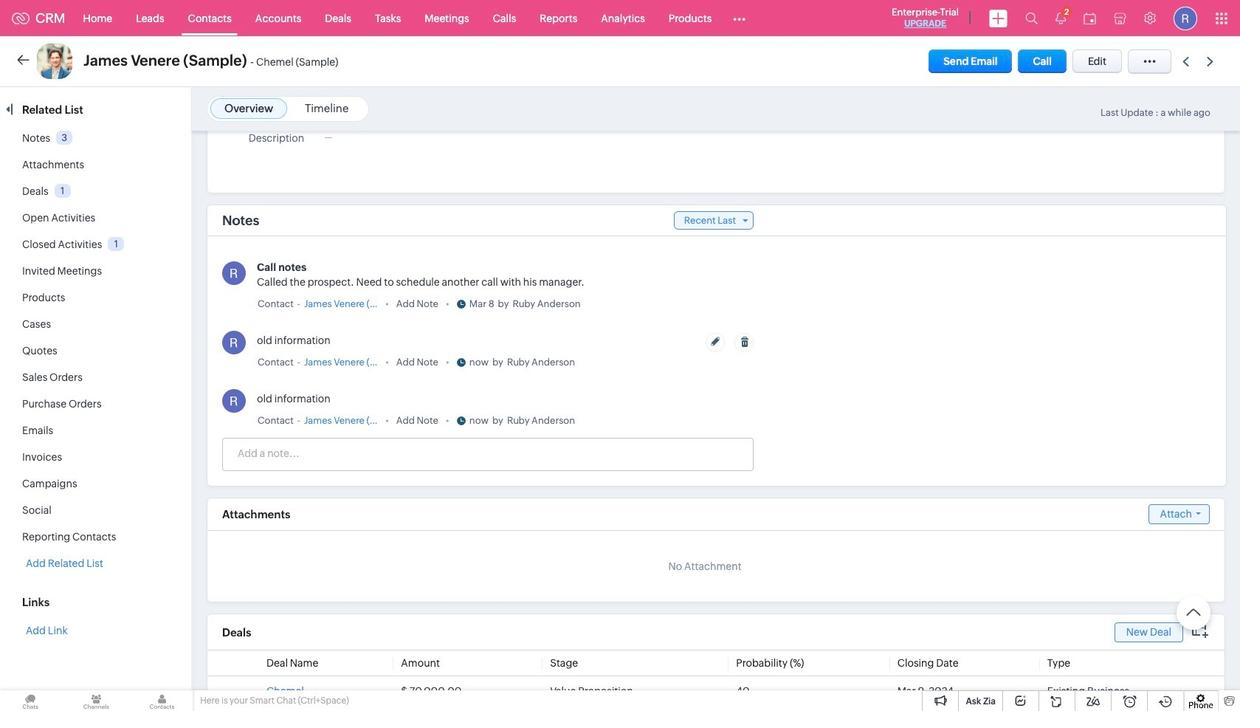 Task type: vqa. For each thing, say whether or not it's contained in the screenshot.
Search element
yes



Task type: locate. For each thing, give the bounding box(es) containing it.
signals element
[[1047, 0, 1075, 36]]

Other Modules field
[[724, 6, 756, 30]]

profile image
[[1174, 6, 1198, 30]]

calendar image
[[1084, 12, 1097, 24]]

create menu element
[[981, 0, 1017, 36]]

chats image
[[0, 691, 61, 711]]

previous record image
[[1183, 57, 1190, 66]]

search element
[[1017, 0, 1047, 36]]

create menu image
[[990, 9, 1008, 27]]

search image
[[1026, 12, 1039, 24]]

Add a note... field
[[223, 446, 753, 461]]



Task type: describe. For each thing, give the bounding box(es) containing it.
profile element
[[1166, 0, 1207, 36]]

contacts image
[[132, 691, 192, 711]]

next record image
[[1208, 57, 1217, 66]]

logo image
[[12, 12, 30, 24]]

channels image
[[66, 691, 127, 711]]



